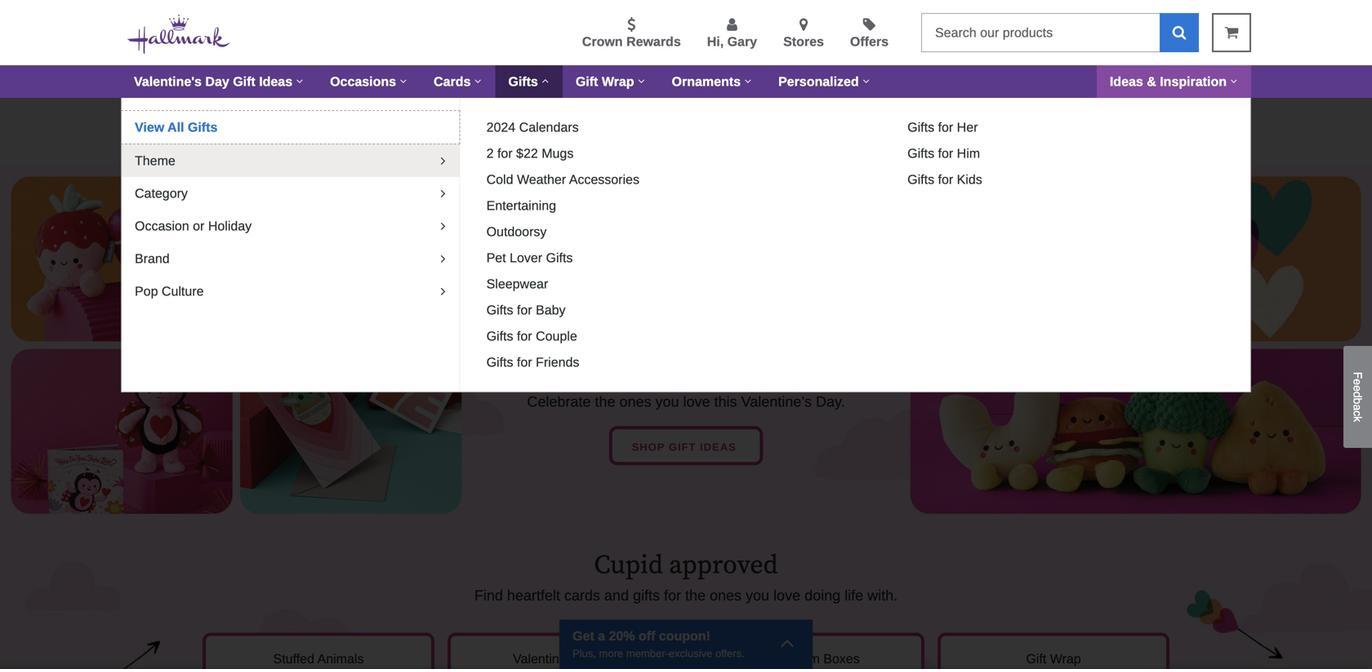 Task type: describe. For each thing, give the bounding box(es) containing it.
wed.,
[[218, 113, 250, 126]]

2024
[[486, 120, 516, 135]]

pop culture
[[135, 284, 204, 299]]

0 vertical spatial you
[[655, 394, 679, 410]]

0 vertical spatial the
[[595, 394, 615, 410]]

ones inside cupid approved find heartfelt cards and gifts for the ones you love doing life with.
[[710, 587, 742, 604]]

category
[[135, 186, 188, 201]]

cupid approved image
[[0, 524, 1372, 670]]

for for gifts for couple
[[517, 329, 532, 344]]

weather
[[517, 172, 566, 187]]

classroom
[[757, 652, 820, 667]]

gary
[[727, 34, 757, 49]]

it
[[325, 113, 333, 126]]

gifts for couple
[[486, 329, 577, 344]]

0 horizontal spatial gift
[[233, 74, 255, 89]]

gifts for gifts for couple
[[486, 329, 513, 344]]

1 ideas from the left
[[259, 74, 292, 89]]

feb.
[[253, 113, 277, 126]]

cupid approved banner
[[196, 550, 1176, 607]]

0 vertical spatial cards
[[434, 74, 471, 89]]

for for gifts for him
[[938, 146, 953, 161]]

find
[[474, 587, 503, 604]]

hallmark link
[[127, 13, 243, 58]]

gifts for gifts for baby
[[486, 303, 513, 318]]

gifts for her
[[908, 120, 978, 135]]

7
[[280, 113, 287, 126]]

mugs
[[542, 146, 574, 161]]

search image
[[1173, 25, 1186, 40]]

doing
[[805, 587, 841, 604]]

by
[[201, 113, 215, 126]]

gifts for kids
[[908, 172, 982, 187]]

rewards
[[626, 34, 681, 49]]

gift
[[669, 441, 696, 454]]

f
[[1351, 372, 1364, 379]]

free
[[517, 113, 542, 126]]

calendars
[[519, 120, 579, 135]]

stuffed animals
[[273, 652, 364, 667]]

stores
[[783, 34, 824, 49]]

and
[[604, 587, 629, 604]]

view all gifts link
[[122, 111, 459, 144]]

plus,
[[573, 648, 596, 660]]

none search field inside banner
[[921, 13, 1199, 52]]

entertaining link
[[480, 196, 563, 216]]

pet
[[486, 251, 506, 265]]

valentine's inside cupid approved "main content"
[[355, 113, 416, 126]]

0 vertical spatial valentine's
[[741, 394, 812, 410]]

pet lover gifts
[[486, 251, 573, 265]]

images of valentine's day better togethers, cards, and plushes on a light pink background with clouds image
[[0, 166, 1372, 524]]

stuffed animals link
[[203, 633, 435, 670]]

for for gifts for kids
[[938, 172, 953, 187]]

sleepwear
[[486, 277, 548, 292]]

2 to from the left
[[1182, 113, 1193, 126]]

occasions link
[[317, 65, 421, 98]]

hi, gary
[[707, 34, 757, 49]]

gifts for her link
[[901, 118, 985, 137]]

gifts for kids link
[[901, 170, 989, 189]]

for for gifts for baby
[[517, 303, 532, 318]]

message
[[1083, 113, 1134, 126]]

tab list containing view all gifts
[[122, 111, 459, 308]]

tab list containing 2024 calendars
[[473, 111, 1237, 379]]

gifts for friends link
[[480, 353, 586, 372]]

valentine's day gift ideas link
[[121, 65, 317, 98]]

with.
[[867, 587, 898, 604]]

entertaining
[[486, 198, 556, 213]]

gifts
[[633, 587, 660, 604]]

shopping cart image
[[1225, 25, 1238, 40]]

1 to from the left
[[290, 113, 301, 126]]

gifts for gifts for friends
[[486, 355, 513, 370]]

1 horizontal spatial gift
[[576, 74, 598, 89]]

0 horizontal spatial love
[[683, 394, 710, 410]]

member?
[[801, 113, 854, 126]]

shop gift ideas
[[632, 441, 740, 454]]

accessories
[[569, 172, 639, 187]]

valentine's cards
[[513, 652, 614, 667]]

personalized link
[[765, 65, 883, 98]]

classroom boxes
[[757, 652, 860, 667]]

gift wrap inside cupid approved region
[[1026, 652, 1081, 667]]

offers
[[850, 34, 889, 49]]

pet lover gifts link
[[480, 248, 579, 268]]

1 vertical spatial icon image
[[780, 632, 795, 655]]

gifts for him
[[908, 146, 980, 161]]

hi,
[[707, 34, 724, 49]]

her
[[957, 120, 978, 135]]

f e e d b a c k button
[[1344, 346, 1372, 448]]

or inside tab list
[[193, 219, 204, 234]]

gifts for gifts for her
[[908, 120, 934, 135]]

this
[[714, 394, 737, 410]]

off
[[639, 629, 655, 644]]

couple
[[536, 329, 577, 344]]

cards inside cupid approved region
[[579, 652, 614, 667]]

photo
[[1032, 113, 1065, 126]]

gifts for gifts for him
[[908, 146, 934, 161]]

0 vertical spatial icon image
[[320, 138, 328, 150]]

celebrate
[[527, 394, 591, 410]]

with inside "send a card with your photo or message directly to them." link
[[977, 113, 1000, 126]]

lover
[[510, 251, 542, 265]]

all
[[167, 120, 184, 135]]

cupid approved find heartfelt cards and gifts for the ones you love doing life with.
[[474, 550, 898, 604]]

theme
[[135, 154, 175, 168]]

crown rewards
[[582, 34, 681, 49]]

menu inside banner
[[256, 14, 908, 51]]

free shipping on $30+ with crown rewards. not a member?
[[517, 113, 854, 126]]

hallmark image
[[127, 15, 230, 54]]

0 vertical spatial gift wrap link
[[563, 65, 659, 98]]

a left card
[[939, 113, 945, 126]]

cupid approved main content
[[0, 98, 1372, 670]]

cards
[[564, 587, 600, 604]]

member-
[[626, 648, 669, 660]]

cold
[[486, 172, 513, 187]]

life
[[845, 587, 863, 604]]

for for 2 for $22 mugs
[[497, 146, 513, 161]]

culture
[[162, 284, 204, 299]]

with inside free shipping on $30+ with crown rewards. not a member? link
[[646, 113, 670, 126]]



Task type: vqa. For each thing, say whether or not it's contained in the screenshot.
HALLMARK LOGO on the top of the page
no



Task type: locate. For each thing, give the bounding box(es) containing it.
menu bar inside banner
[[121, 65, 1251, 98]]

0 vertical spatial love
[[683, 394, 710, 410]]

d
[[1351, 392, 1364, 398]]

send
[[907, 113, 936, 126]]

gift
[[233, 74, 255, 89], [576, 74, 598, 89], [1026, 652, 1046, 667]]

stores link
[[783, 17, 824, 51]]

inspiration
[[1160, 74, 1227, 89]]

e up b
[[1351, 386, 1364, 392]]

view all gifts
[[135, 120, 218, 135]]

0 horizontal spatial gift wrap link
[[563, 65, 659, 98]]

wrap inside cupid approved region
[[1050, 652, 1081, 667]]

occasion or holiday
[[135, 219, 252, 234]]

ones
[[619, 394, 651, 410], [710, 587, 742, 604]]

1 tab list from the left
[[122, 111, 459, 308]]

20%
[[609, 629, 635, 644]]

1 vertical spatial valentine's
[[355, 113, 416, 126]]

0 horizontal spatial tab list
[[122, 111, 459, 308]]

menu bar containing valentine's day gift ideas
[[121, 65, 1251, 98]]

1 horizontal spatial wrap
[[1050, 652, 1081, 667]]

2 e from the top
[[1351, 386, 1364, 392]]

brand
[[135, 252, 170, 266]]

1 with from the left
[[646, 113, 670, 126]]

0 vertical spatial valentine's
[[134, 74, 202, 89]]

crown rewards link
[[582, 17, 681, 51]]

valentine's inside cupid approved region
[[513, 652, 576, 667]]

details
[[281, 137, 320, 150]]

1 vertical spatial you
[[746, 587, 769, 604]]

your
[[1003, 113, 1029, 126]]

gifts right all
[[188, 120, 218, 135]]

e up d
[[1351, 379, 1364, 386]]

more
[[599, 648, 623, 660]]

crown down ornaments
[[673, 113, 710, 126]]

love left doing
[[773, 587, 800, 604]]

coupon!
[[659, 629, 710, 644]]

Search our products search field
[[921, 13, 1160, 52]]

2024 calendars
[[486, 120, 579, 135]]

for left kids
[[938, 172, 953, 187]]

0 vertical spatial gift wrap
[[576, 74, 634, 89]]

gifts down gifts for baby link
[[486, 329, 513, 344]]

2 for $22 mugs link
[[480, 144, 580, 163]]

gifts inside "link"
[[508, 74, 538, 89]]

for
[[336, 113, 351, 126], [938, 120, 953, 135], [497, 146, 513, 161], [938, 146, 953, 161], [938, 172, 953, 187], [517, 303, 532, 318], [517, 329, 532, 344], [517, 355, 532, 370], [664, 587, 681, 604]]

menu
[[256, 14, 908, 51]]

ideas & inspiration link
[[1097, 65, 1251, 98]]

love left 'this'
[[683, 394, 710, 410]]

0 horizontal spatial cards
[[434, 74, 471, 89]]

1 horizontal spatial with
[[977, 113, 1000, 126]]

0 vertical spatial wrap
[[602, 74, 634, 89]]

valentine's up order
[[134, 74, 202, 89]]

gifts down gifts for couple link
[[486, 355, 513, 370]]

with
[[646, 113, 670, 126], [977, 113, 1000, 126]]

1 horizontal spatial gift wrap link
[[938, 633, 1170, 670]]

you
[[655, 394, 679, 410], [746, 587, 769, 604]]

1 horizontal spatial to
[[1182, 113, 1193, 126]]

menu containing crown rewards
[[256, 14, 908, 51]]

get
[[304, 113, 322, 126]]

valentine's right 'this'
[[741, 394, 812, 410]]

ideas up 7
[[259, 74, 292, 89]]

pop
[[135, 284, 158, 299]]

0 vertical spatial ones
[[619, 394, 651, 410]]

gift inside cupid approved region
[[1026, 652, 1046, 667]]

them.
[[1196, 113, 1228, 126]]

0 horizontal spatial valentine's
[[134, 74, 202, 89]]

free shipping on $30+ with crown rewards. not a member? link
[[509, 111, 863, 153]]

shipping
[[545, 113, 596, 126]]

outdoorsy link
[[480, 222, 553, 242]]

gifts up "free"
[[508, 74, 538, 89]]

gifts for baby link
[[480, 301, 572, 320]]

0 horizontal spatial or
[[193, 219, 204, 234]]

1 horizontal spatial gift wrap
[[1026, 652, 1081, 667]]

2 with from the left
[[977, 113, 1000, 126]]

0 horizontal spatial ideas
[[259, 74, 292, 89]]

0 horizontal spatial with
[[646, 113, 670, 126]]

cupid
[[594, 550, 663, 582]]

1 horizontal spatial cards
[[579, 652, 614, 667]]

crown left rewards
[[582, 34, 623, 49]]

icon image down it
[[320, 138, 328, 150]]

for left him
[[938, 146, 953, 161]]

holiday
[[208, 219, 252, 234]]

gifts link
[[495, 65, 563, 98]]

you inside cupid approved find heartfelt cards and gifts for the ones you love doing life with.
[[746, 587, 769, 604]]

1 vertical spatial cards
[[579, 652, 614, 667]]

1 horizontal spatial valentine's
[[355, 113, 416, 126]]

a right not
[[791, 113, 798, 126]]

gifts for gifts for kids
[[908, 172, 934, 187]]

valentine's cards link
[[448, 633, 680, 670]]

0 horizontal spatial ones
[[619, 394, 651, 410]]

for right the gifts on the left bottom of the page
[[664, 587, 681, 604]]

friends
[[536, 355, 579, 370]]

ideas & inspiration
[[1110, 74, 1227, 89]]

love inside cupid approved find heartfelt cards and gifts for the ones you love doing life with.
[[773, 587, 800, 604]]

0 vertical spatial day.
[[419, 113, 443, 126]]

for for gifts for her
[[938, 120, 953, 135]]

wrap inside menu bar
[[602, 74, 634, 89]]

a right get
[[598, 629, 605, 644]]

1 horizontal spatial love
[[773, 587, 800, 604]]

2 horizontal spatial gift
[[1026, 652, 1046, 667]]

crown inside cupid approved "main content"
[[673, 113, 710, 126]]

to right 7
[[290, 113, 301, 126]]

0 horizontal spatial the
[[595, 394, 615, 410]]

to left them.
[[1182, 113, 1193, 126]]

order
[[166, 113, 198, 126]]

1 e from the top
[[1351, 379, 1364, 386]]

ornaments link
[[659, 65, 765, 98]]

celebrate the ones you love this valentine's day.
[[527, 394, 845, 410]]

for right 2
[[497, 146, 513, 161]]

love
[[683, 394, 710, 410], [773, 587, 800, 604]]

for left the her
[[938, 120, 953, 135]]

approved
[[669, 550, 778, 582]]

the inside cupid approved find heartfelt cards and gifts for the ones you love doing life with.
[[685, 587, 706, 604]]

0 horizontal spatial crown
[[582, 34, 623, 49]]

0 horizontal spatial you
[[655, 394, 679, 410]]

on
[[599, 113, 613, 126]]

1 horizontal spatial valentine's
[[741, 394, 812, 410]]

gifts down send at the top of the page
[[908, 146, 934, 161]]

$22
[[516, 146, 538, 161]]

card
[[949, 113, 973, 126]]

1 horizontal spatial ones
[[710, 587, 742, 604]]

day
[[205, 74, 229, 89]]

menu bar
[[121, 65, 1251, 98]]

for for gifts for friends
[[517, 355, 532, 370]]

valentine's down get
[[513, 652, 576, 667]]

personalized
[[778, 74, 859, 89]]

occasion
[[135, 219, 189, 234]]

crown inside "menu"
[[582, 34, 623, 49]]

1 horizontal spatial or
[[1068, 113, 1080, 126]]

ones down approved
[[710, 587, 742, 604]]

or left the holiday
[[193, 219, 204, 234]]

0 vertical spatial or
[[1068, 113, 1080, 126]]

valentine's
[[741, 394, 812, 410], [513, 652, 576, 667]]

0 horizontal spatial day.
[[419, 113, 443, 126]]

1 vertical spatial crown
[[673, 113, 710, 126]]

gifts down gifts for him link
[[908, 172, 934, 187]]

for left baby at top
[[517, 303, 532, 318]]

gifts for him link
[[901, 144, 987, 163]]

1 vertical spatial or
[[193, 219, 204, 234]]

1 horizontal spatial icon image
[[780, 632, 795, 655]]

1 vertical spatial valentine's
[[513, 652, 576, 667]]

$30+
[[617, 113, 643, 126]]

hi, gary link
[[707, 17, 757, 51]]

1 vertical spatial love
[[773, 587, 800, 604]]

valentine's down occasions link
[[355, 113, 416, 126]]

a inside get a 20% off coupon! plus, more member-exclusive offers.
[[598, 629, 605, 644]]

animals
[[317, 652, 364, 667]]

heartfelt
[[507, 587, 560, 604]]

1 vertical spatial wrap
[[1050, 652, 1081, 667]]

banner
[[0, 0, 1372, 393]]

the
[[595, 394, 615, 410], [685, 587, 706, 604]]

gifts right lover
[[546, 251, 573, 265]]

stuffed
[[273, 652, 314, 667]]

or right the photo
[[1068, 113, 1080, 126]]

cupid approved region
[[0, 524, 1372, 670]]

cold weather accessories
[[486, 172, 639, 187]]

1 vertical spatial day.
[[816, 394, 845, 410]]

0 horizontal spatial icon image
[[320, 138, 328, 150]]

send a card with your photo or message directly to them. link
[[890, 111, 1245, 153]]

icon image
[[320, 138, 328, 150], [780, 632, 795, 655]]

or
[[1068, 113, 1080, 126], [193, 219, 204, 234]]

1 horizontal spatial day.
[[816, 394, 845, 410]]

with right card
[[977, 113, 1000, 126]]

tab list
[[122, 111, 459, 308], [473, 111, 1237, 379]]

for down gifts for baby link
[[517, 329, 532, 344]]

cards down get
[[579, 652, 614, 667]]

the down approved
[[685, 587, 706, 604]]

banner containing crown rewards
[[0, 0, 1372, 393]]

for right it
[[336, 113, 351, 126]]

gifts down the sleepwear
[[486, 303, 513, 318]]

ones up shop
[[619, 394, 651, 410]]

ideas left &
[[1110, 74, 1143, 89]]

for down gifts for couple link
[[517, 355, 532, 370]]

gifts for gifts
[[508, 74, 538, 89]]

you down approved
[[746, 587, 769, 604]]

2 ideas from the left
[[1110, 74, 1143, 89]]

cold weather accessories link
[[480, 170, 646, 189]]

2 tab list from the left
[[473, 111, 1237, 379]]

outdoorsy
[[486, 225, 547, 239]]

0 horizontal spatial gift wrap
[[576, 74, 634, 89]]

the right "celebrate"
[[595, 394, 615, 410]]

you up gift
[[655, 394, 679, 410]]

1 vertical spatial gift wrap link
[[938, 633, 1170, 670]]

k
[[1351, 417, 1364, 422]]

kids
[[957, 172, 982, 187]]

1 horizontal spatial you
[[746, 587, 769, 604]]

for inside cupid approved find heartfelt cards and gifts for the ones you love doing life with.
[[664, 587, 681, 604]]

0 horizontal spatial to
[[290, 113, 301, 126]]

baby
[[536, 303, 566, 318]]

cards left gifts "link"
[[434, 74, 471, 89]]

not
[[768, 113, 788, 126]]

1 vertical spatial the
[[685, 587, 706, 604]]

0 horizontal spatial valentine's
[[513, 652, 576, 667]]

c
[[1351, 411, 1364, 417]]

classroom boxes link
[[693, 633, 925, 670]]

offers.
[[715, 648, 745, 660]]

gifts for friends
[[486, 355, 579, 370]]

1 horizontal spatial tab list
[[473, 111, 1237, 379]]

valentine's inside menu bar
[[134, 74, 202, 89]]

None search field
[[921, 13, 1199, 52]]

a inside button
[[1351, 405, 1364, 411]]

1 vertical spatial ones
[[710, 587, 742, 604]]

icon image left boxes at the bottom of the page
[[780, 632, 795, 655]]

boxes
[[823, 652, 860, 667]]

a up k
[[1351, 405, 1364, 411]]

0 vertical spatial crown
[[582, 34, 623, 49]]

f e e d b a c k
[[1351, 372, 1364, 422]]

1 horizontal spatial crown
[[673, 113, 710, 126]]

with right $30+
[[646, 113, 670, 126]]

1 horizontal spatial ideas
[[1110, 74, 1143, 89]]

or inside cupid approved "main content"
[[1068, 113, 1080, 126]]

1 horizontal spatial the
[[685, 587, 706, 604]]

1 vertical spatial gift wrap
[[1026, 652, 1081, 667]]

gifts
[[508, 74, 538, 89], [188, 120, 218, 135], [908, 120, 934, 135], [908, 146, 934, 161], [908, 172, 934, 187], [546, 251, 573, 265], [486, 303, 513, 318], [486, 329, 513, 344], [486, 355, 513, 370]]

gifts up gifts for him
[[908, 120, 934, 135]]

0 horizontal spatial wrap
[[602, 74, 634, 89]]

exclusive
[[669, 648, 712, 660]]



